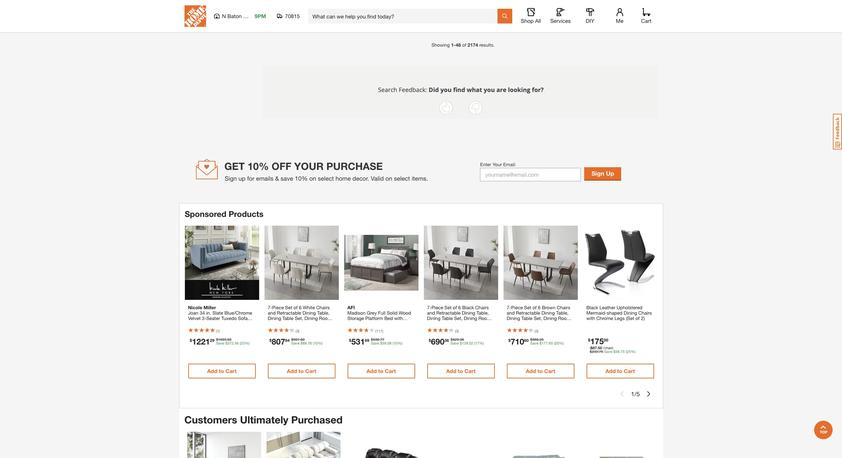 Task type: describe. For each thing, give the bounding box(es) containing it.
$ 531 69 $ 590 . 77 save $ 59 . 08 ( 10 %)
[[349, 338, 403, 347]]

2 75 from the left
[[621, 350, 625, 354]]

table for 690
[[442, 316, 453, 322]]

( down foot
[[376, 330, 377, 334]]

0 horizontal spatial 10%
[[248, 161, 269, 173]]

76
[[308, 342, 312, 346]]

set, for 807
[[295, 316, 303, 322]]

7- for 807
[[268, 305, 272, 311]]

. left 139 on the bottom right of the page
[[459, 338, 460, 342]]

84 in. chesterfield rolled arm leather rectangle straight reclining sofa in dark brown image
[[425, 433, 500, 459]]

and for 690
[[428, 311, 435, 316]]

7-piece set of 6 white chairs and retractable dining table, dining table set, dining room set with 6 modern chairs
[[268, 305, 332, 327]]

table, for 807
[[317, 311, 330, 316]]

afi madison grey full solid wood storage platform bed with matching foot board with 2 bed drawers
[[348, 305, 411, 333]]

black leather upholstered mermaid-shaped dining chairs with chrome legs (set of 2) image
[[584, 226, 658, 301]]

velvet
[[188, 316, 201, 322]]

retractable for 690
[[437, 311, 461, 316]]

531
[[352, 338, 365, 347]]

89 in. overstuffed anti cat scratch fabric armless 2-seats leisure sofa room furniture couch for apartment in gray image
[[187, 433, 261, 459]]

dining inside black leather upholstered mermaid-shaped dining chairs with chrome legs (set of 2)
[[624, 311, 638, 316]]

What can we help you find today? search field
[[313, 9, 498, 23]]

25 inside the $ 175 00 ( $ 87 . 50 /chair ) $ 233 . 75 save $ 58 . 75 ( 25 %)
[[627, 350, 631, 354]]

08
[[388, 342, 392, 346]]

( right '58'
[[626, 350, 627, 354]]

purchase
[[327, 161, 383, 173]]

madison grey full solid wood storage platform bed with matching foot board with 2 bed drawers image
[[344, 226, 419, 301]]

of for 710
[[533, 305, 537, 311]]

matching
[[348, 321, 367, 327]]

. right the 897
[[307, 342, 308, 346]]

to for 1221
[[219, 369, 224, 375]]

89
[[303, 342, 307, 346]]

1 75 from the left
[[600, 350, 604, 354]]

( up 888 on the right
[[535, 330, 536, 334]]

0 horizontal spatial bed
[[348, 327, 356, 333]]

storage
[[348, 316, 364, 322]]

madison
[[348, 311, 366, 316]]

retractable for 710
[[517, 311, 541, 316]]

get
[[225, 161, 245, 173]]

table for 807
[[283, 316, 294, 322]]

48
[[456, 42, 461, 48]]

1 select from the left
[[318, 175, 334, 183]]

. left /chair
[[598, 346, 599, 351]]

wood
[[399, 311, 411, 316]]

seater
[[207, 316, 220, 322]]

$ right 84
[[292, 338, 294, 342]]

ultimately
[[240, 415, 289, 427]]

black leather upholstered mermaid-shaped dining chairs with chrome legs (set of 2)
[[587, 305, 653, 322]]

$ left 87
[[590, 350, 592, 354]]

enter your email:
[[481, 162, 517, 168]]

( 1 )
[[216, 330, 220, 334]]

slate
[[213, 311, 223, 316]]

$ right 69
[[371, 338, 373, 342]]

65
[[549, 342, 553, 346]]

blue/chrome
[[225, 311, 252, 316]]

modern for 807
[[290, 321, 307, 327]]

$ 175 00 ( $ 87 . 50 /chair ) $ 233 . 75 save $ 58 . 75 ( 25 %)
[[589, 337, 636, 354]]

7-piece set of 6 black chairs and retractable dining table, dining table set, dining room set with 6 modern chairs
[[428, 305, 492, 327]]

(set
[[627, 316, 635, 322]]

103.95 in. convertible modular minimalist sofa free combination reversible 3 seater velvet sectional, beige image
[[267, 433, 341, 459]]

cart for 1221
[[226, 369, 237, 375]]

cart for 710
[[545, 369, 556, 375]]

home
[[336, 175, 351, 183]]

with inside 7-piece set of 6 black chairs and retractable dining table, dining table set, dining room set with 6 modern chairs
[[436, 321, 445, 327]]

grey
[[367, 311, 377, 316]]

items.
[[412, 175, 428, 183]]

miller
[[204, 305, 216, 311]]

nicole
[[188, 305, 202, 311]]

690
[[431, 338, 445, 347]]

purchased
[[291, 415, 343, 427]]

set left brown
[[525, 305, 532, 311]]

add to cart button for 531
[[348, 365, 415, 379]]

all
[[536, 17, 542, 24]]

2 link
[[431, 17, 448, 31]]

add to cart for 690
[[447, 369, 476, 375]]

372
[[228, 342, 234, 346]]

1 on from the left
[[310, 175, 316, 183]]

foot
[[369, 321, 378, 327]]

02
[[470, 342, 474, 346]]

shop
[[521, 17, 534, 24]]

6 up the 38
[[459, 305, 461, 311]]

cart for 690
[[465, 369, 476, 375]]

) for 1221
[[219, 330, 220, 334]]

save inside the $ 175 00 ( $ 87 . 50 /chair ) $ 233 . 75 save $ 58 . 75 ( 25 %)
[[605, 350, 613, 354]]

sign up button
[[585, 168, 622, 180]]

add for 531
[[367, 369, 377, 375]]

me
[[617, 17, 624, 24]]

60 inside $ 807 84 $ 897 . 60 save $ 89 . 76 ( 10 %)
[[301, 338, 305, 342]]

$ right 590
[[381, 342, 383, 346]]

%) inside the $ 175 00 ( $ 87 . 50 /chair ) $ 233 . 75 save $ 58 . 75 ( 25 %)
[[631, 350, 636, 354]]

set up 36
[[445, 305, 452, 311]]

77
[[381, 338, 385, 342]]

$ 1221 29 $ 1593 . 85 save $ 372 . 56 ( 23 %)
[[190, 338, 250, 347]]

) for 690
[[458, 330, 459, 334]]

6 left brown
[[538, 305, 541, 311]]

$ right 29
[[216, 338, 218, 342]]

cart up /
[[625, 369, 636, 375]]

$ left 84
[[270, 339, 272, 344]]

3 link
[[448, 17, 465, 31]]

%) for 690
[[480, 342, 485, 346]]

off
[[272, 161, 292, 173]]

6 add to cart button from the left
[[587, 365, 655, 379]]

/chair
[[604, 346, 613, 351]]

2174
[[468, 42, 479, 48]]

85
[[228, 338, 232, 342]]

retractable for 807
[[277, 311, 302, 316]]

6 up 84
[[286, 321, 289, 327]]

$ right the 897
[[301, 342, 303, 346]]

( left 87
[[590, 346, 591, 351]]

25 inside $ 710 60 $ 888 . 25 save $ 177 . 65 ( 20 %)
[[540, 338, 544, 342]]

chairs inside black leather upholstered mermaid-shaped dining chairs with chrome legs (set of 2)
[[639, 311, 653, 316]]

2 on from the left
[[386, 175, 393, 183]]

87
[[593, 346, 598, 351]]

&
[[275, 175, 279, 183]]

) for 710
[[538, 330, 539, 334]]

( 3 ) for 690
[[455, 330, 459, 334]]

with inside black leather upholstered mermaid-shaped dining chairs with chrome legs (set of 2)
[[587, 316, 596, 322]]

3 for 690
[[456, 330, 458, 334]]

modern for 710
[[530, 321, 546, 327]]

( up 829
[[455, 330, 456, 334]]

solid
[[387, 311, 398, 316]]

$ left 29
[[190, 339, 192, 344]]

add for 1221
[[207, 369, 218, 375]]

black inside 7-piece set of 6 black chairs and retractable dining table, dining table set, dining room set with 6 modern chairs
[[463, 305, 474, 311]]

save for 1221
[[216, 342, 225, 346]]

7-piece set of 6 black chairs and retractable dining table, dining table set, dining room set with 6 modern chairs image
[[424, 226, 499, 301]]

3 for 807
[[297, 330, 299, 334]]

1 horizontal spatial bed
[[385, 316, 393, 322]]

add to cart for 531
[[367, 369, 396, 375]]

room for 807
[[319, 316, 332, 322]]

joan 34 in. slate blue/chrome velvet 3-seater tuxedo sofa with nailheads image
[[185, 226, 259, 301]]

up
[[239, 175, 246, 183]]

80 in. round arm faux leather 3-seater straight sofa with reclining in black image
[[346, 433, 420, 459]]

( inside $ 531 69 $ 590 . 77 save $ 59 . 08 ( 10 %)
[[393, 342, 394, 346]]

add to cart button for 710
[[507, 365, 575, 379]]

$ right 36
[[451, 338, 453, 342]]

sign inside 'button'
[[592, 170, 605, 177]]

4 link
[[465, 17, 482, 31]]

. left 56
[[227, 338, 228, 342]]

6 add from the left
[[606, 369, 616, 375]]

cart link
[[640, 8, 654, 24]]

$ left 36
[[429, 339, 431, 344]]

$ left 00
[[589, 338, 591, 343]]

drawers
[[358, 327, 375, 333]]

mermaid-
[[587, 311, 607, 316]]

yourname@email.com text field
[[481, 168, 582, 182]]

tuxedo
[[222, 316, 237, 322]]

add to cart for 807
[[287, 369, 317, 375]]

( inside $ 807 84 $ 897 . 60 save $ 89 . 76 ( 10 %)
[[313, 342, 314, 346]]

cart right the me
[[642, 17, 652, 24]]

baton
[[228, 13, 242, 19]]

add for 710
[[526, 369, 537, 375]]

upholstered
[[617, 305, 643, 311]]

3 for 710
[[536, 330, 538, 334]]

0 vertical spatial 5
[[489, 20, 493, 27]]

brown
[[542, 305, 556, 311]]

stanfield 88 in. w flared arms leather straight zero gravity power reclining sofa in gray image
[[584, 433, 658, 459]]

%) for 807
[[318, 342, 323, 346]]

$ right 829
[[460, 342, 462, 346]]

23
[[241, 342, 245, 346]]

to for 710
[[538, 369, 543, 375]]

( inside the $ 1221 29 $ 1593 . 85 save $ 372 . 56 ( 23 %)
[[240, 342, 241, 346]]

36
[[445, 339, 449, 344]]

. left 20
[[548, 342, 549, 346]]

1 link
[[414, 17, 431, 31]]

set up 807
[[268, 321, 275, 327]]

9pm
[[255, 13, 266, 19]]

the home depot logo image
[[185, 5, 206, 27]]

( 3 ) for 807
[[296, 330, 300, 334]]

$ left 85
[[226, 342, 228, 346]]

. left 177
[[539, 338, 540, 342]]

emails
[[256, 175, 274, 183]]

legs
[[615, 316, 625, 322]]

products
[[229, 210, 264, 219]]

cart for 807
[[306, 369, 317, 375]]

valid
[[371, 175, 384, 183]]

get 10% off your purchase sign up for emails & save 10% on select home decor. valid on select items.
[[225, 161, 428, 183]]

1-
[[452, 42, 456, 48]]



Task type: locate. For each thing, give the bounding box(es) containing it.
. right 87
[[599, 350, 600, 354]]

. right the 38
[[469, 342, 470, 346]]

5 add from the left
[[526, 369, 537, 375]]

) left '58'
[[613, 346, 614, 351]]

) for 807
[[299, 330, 300, 334]]

1 for 1
[[421, 20, 424, 27]]

of inside 7-piece set of 6 black chairs and retractable dining table, dining table set, dining room set with 6 modern chairs
[[453, 305, 457, 311]]

7-piece set of 6 white chairs and retractable dining table, dining table set, dining room set with 6 modern chairs image
[[265, 226, 339, 301]]

4 add from the left
[[447, 369, 457, 375]]

modern
[[290, 321, 307, 327], [450, 321, 466, 327], [530, 321, 546, 327]]

2 horizontal spatial 1
[[632, 391, 635, 399]]

7- inside 7-piece set of 6 white chairs and retractable dining table, dining table set, dining room set with 6 modern chairs
[[268, 305, 272, 311]]

1 horizontal spatial piece
[[432, 305, 444, 311]]

. right 77 at the left
[[387, 342, 388, 346]]

full
[[378, 311, 386, 316]]

set up 710
[[507, 321, 514, 327]]

set left white
[[285, 305, 293, 311]]

3 modern from the left
[[530, 321, 546, 327]]

1 horizontal spatial room
[[479, 316, 492, 322]]

2 room from the left
[[479, 316, 492, 322]]

2 to from the left
[[299, 369, 304, 375]]

table, inside 7-piece set of 6 black chairs and retractable dining table, dining table set, dining room set with 6 modern chairs
[[477, 311, 489, 316]]

117
[[377, 330, 383, 334]]

233
[[592, 350, 599, 354]]

$ left 177
[[531, 338, 533, 342]]

piece inside 7-piece set of 6 brown chairs and retractable dining table, dining table set, dining room set with 6 modern chairs
[[512, 305, 523, 311]]

cart
[[642, 17, 652, 24], [226, 369, 237, 375], [306, 369, 317, 375], [385, 369, 396, 375], [465, 369, 476, 375], [545, 369, 556, 375], [625, 369, 636, 375]]

table inside 7-piece set of 6 brown chairs and retractable dining table, dining table set, dining room set with 6 modern chairs
[[522, 316, 533, 322]]

1 horizontal spatial select
[[394, 175, 410, 183]]

3 room from the left
[[559, 316, 571, 322]]

save inside $ 690 36 $ 829 . 38 save $ 139 . 02 ( 17 %)
[[451, 342, 459, 346]]

1 horizontal spatial 5
[[637, 391, 641, 399]]

save left 177
[[531, 342, 539, 346]]

2 horizontal spatial piece
[[512, 305, 523, 311]]

3 left 4
[[455, 20, 458, 27]]

piece inside 7-piece set of 6 black chairs and retractable dining table, dining table set, dining room set with 6 modern chairs
[[432, 305, 444, 311]]

1 piece from the left
[[272, 305, 284, 311]]

with inside 7-piece set of 6 brown chairs and retractable dining table, dining table set, dining room set with 6 modern chairs
[[516, 321, 524, 327]]

enter
[[481, 162, 492, 168]]

add down $ 531 69 $ 590 . 77 save $ 59 . 08 ( 10 %)
[[367, 369, 377, 375]]

1 horizontal spatial sign
[[592, 170, 605, 177]]

modern inside 7-piece set of 6 black chairs and retractable dining table, dining table set, dining room set with 6 modern chairs
[[450, 321, 466, 327]]

( inside $ 710 60 $ 888 . 25 save $ 177 . 65 ( 20 %)
[[555, 342, 555, 346]]

save inside $ 531 69 $ 590 . 77 save $ 59 . 08 ( 10 %)
[[371, 342, 380, 346]]

5 add to cart button from the left
[[507, 365, 575, 379]]

add to cart button down 372 at the bottom left of the page
[[188, 365, 256, 379]]

1 horizontal spatial on
[[386, 175, 393, 183]]

save for 807
[[292, 342, 300, 346]]

2 horizontal spatial table
[[522, 316, 533, 322]]

$ left 888 on the right
[[509, 339, 511, 344]]

3 ( 3 ) from the left
[[535, 330, 539, 334]]

retractable inside 7-piece set of 6 brown chairs and retractable dining table, dining table set, dining room set with 6 modern chairs
[[517, 311, 541, 316]]

2 table, from the left
[[477, 311, 489, 316]]

7- for 710
[[507, 305, 512, 311]]

75
[[600, 350, 604, 354], [621, 350, 625, 354]]

of up 829
[[453, 305, 457, 311]]

cart for 531
[[385, 369, 396, 375]]

2 horizontal spatial and
[[507, 311, 515, 316]]

34
[[200, 311, 205, 316]]

2 horizontal spatial 7-
[[507, 305, 512, 311]]

retractable inside 7-piece set of 6 white chairs and retractable dining table, dining table set, dining room set with 6 modern chairs
[[277, 311, 302, 316]]

1593
[[218, 338, 227, 342]]

add to cart button down 139 on the bottom right of the page
[[428, 365, 495, 379]]

and up 710
[[507, 311, 515, 316]]

10 inside $ 807 84 $ 897 . 60 save $ 89 . 76 ( 10 %)
[[314, 342, 318, 346]]

75 right 233
[[600, 350, 604, 354]]

room inside 7-piece set of 6 black chairs and retractable dining table, dining table set, dining room set with 6 modern chairs
[[479, 316, 492, 322]]

1 10 from the left
[[314, 342, 318, 346]]

7- inside 7-piece set of 6 brown chairs and retractable dining table, dining table set, dining room set with 6 modern chairs
[[507, 305, 512, 311]]

room inside 7-piece set of 6 brown chairs and retractable dining table, dining table set, dining room set with 6 modern chairs
[[559, 316, 571, 322]]

table up 84
[[283, 316, 294, 322]]

7-piece set of 6 black chairs and retractable dining table, dining table set, dining room set with 6 modern chairs link
[[428, 305, 495, 327]]

) inside the $ 175 00 ( $ 87 . 50 /chair ) $ 233 . 75 save $ 58 . 75 ( 25 %)
[[613, 346, 614, 351]]

2 add to cart from the left
[[287, 369, 317, 375]]

5 left the next slide icon
[[637, 391, 641, 399]]

897
[[294, 338, 300, 342]]

2 table from the left
[[442, 316, 453, 322]]

0 horizontal spatial retractable
[[277, 311, 302, 316]]

1 7- from the left
[[268, 305, 272, 311]]

services
[[551, 17, 571, 24]]

save left the 38
[[451, 342, 459, 346]]

1 to from the left
[[219, 369, 224, 375]]

69
[[365, 339, 370, 344]]

and inside 7-piece set of 6 white chairs and retractable dining table, dining table set, dining room set with 6 modern chairs
[[268, 311, 276, 316]]

1 horizontal spatial 10%
[[295, 175, 308, 183]]

1 retractable from the left
[[277, 311, 302, 316]]

( down nailheads
[[216, 330, 217, 334]]

590
[[373, 338, 380, 342]]

0 horizontal spatial black
[[463, 305, 474, 311]]

save
[[216, 342, 225, 346], [292, 342, 300, 346], [371, 342, 380, 346], [451, 342, 459, 346], [531, 342, 539, 346], [605, 350, 613, 354]]

1 vertical spatial 25
[[627, 350, 631, 354]]

afi
[[348, 305, 355, 311]]

1 horizontal spatial 2
[[438, 20, 441, 27]]

%) inside $ 710 60 $ 888 . 25 save $ 177 . 65 ( 20 %)
[[560, 342, 564, 346]]

4 add to cart from the left
[[447, 369, 476, 375]]

0 horizontal spatial 10
[[314, 342, 318, 346]]

0 horizontal spatial and
[[268, 311, 276, 316]]

807
[[272, 338, 285, 347]]

1 and from the left
[[268, 311, 276, 316]]

1 add to cart button from the left
[[188, 365, 256, 379]]

%) right '58'
[[631, 350, 636, 354]]

1 vertical spatial 2
[[404, 321, 406, 327]]

0 horizontal spatial table,
[[317, 311, 330, 316]]

1 vertical spatial bed
[[348, 327, 356, 333]]

4 add to cart button from the left
[[428, 365, 495, 379]]

2 horizontal spatial table,
[[557, 311, 569, 316]]

%) right 65
[[560, 342, 564, 346]]

table, for 690
[[477, 311, 489, 316]]

coastal aqua collection 90 in w round arm polyester traditional straight sofa with removable cushions in aqua blue image
[[505, 433, 579, 459]]

1 ( 3 ) from the left
[[296, 330, 300, 334]]

with
[[395, 316, 403, 322], [587, 316, 596, 322], [188, 321, 197, 327], [276, 321, 285, 327], [394, 321, 402, 327], [436, 321, 445, 327], [516, 321, 524, 327]]

add down $ 807 84 $ 897 . 60 save $ 89 . 76 ( 10 %)
[[287, 369, 297, 375]]

2
[[438, 20, 441, 27], [404, 321, 406, 327]]

. left 59
[[380, 338, 381, 342]]

sign up
[[592, 170, 615, 177]]

of for 690
[[453, 305, 457, 311]]

add to cart
[[207, 369, 237, 375], [287, 369, 317, 375], [367, 369, 396, 375], [447, 369, 476, 375], [526, 369, 556, 375], [606, 369, 636, 375]]

3 up 888 on the right
[[536, 330, 538, 334]]

with inside 7-piece set of 6 white chairs and retractable dining table, dining table set, dining room set with 6 modern chairs
[[276, 321, 285, 327]]

1 horizontal spatial 75
[[621, 350, 625, 354]]

1 table from the left
[[283, 316, 294, 322]]

white
[[303, 305, 315, 311]]

1 horizontal spatial 25
[[627, 350, 631, 354]]

black inside black leather upholstered mermaid-shaped dining chairs with chrome legs (set of 2)
[[587, 305, 599, 311]]

piece for 710
[[512, 305, 523, 311]]

3 add from the left
[[367, 369, 377, 375]]

60 inside $ 710 60 $ 888 . 25 save $ 177 . 65 ( 20 %)
[[525, 339, 529, 344]]

cart down 08
[[385, 369, 396, 375]]

2 vertical spatial 1
[[632, 391, 635, 399]]

1 inside 1 link
[[421, 20, 424, 27]]

0 vertical spatial 1
[[421, 20, 424, 27]]

add to cart down 372 at the bottom left of the page
[[207, 369, 237, 375]]

table inside 7-piece set of 6 black chairs and retractable dining table, dining table set, dining room set with 6 modern chairs
[[442, 316, 453, 322]]

piece right wood
[[432, 305, 444, 311]]

piece
[[272, 305, 284, 311], [432, 305, 444, 311], [512, 305, 523, 311]]

( inside $ 690 36 $ 829 . 38 save $ 139 . 02 ( 17 %)
[[475, 342, 476, 346]]

piece for 690
[[432, 305, 444, 311]]

1 horizontal spatial modern
[[450, 321, 466, 327]]

set up 690
[[428, 321, 435, 327]]

1 horizontal spatial and
[[428, 311, 435, 316]]

add down the $ 1221 29 $ 1593 . 85 save $ 372 . 56 ( 23 %)
[[207, 369, 218, 375]]

modern inside 7-piece set of 6 white chairs and retractable dining table, dining table set, dining room set with 6 modern chairs
[[290, 321, 307, 327]]

cart down 372 at the bottom left of the page
[[226, 369, 237, 375]]

0 vertical spatial bed
[[385, 316, 393, 322]]

save inside $ 807 84 $ 897 . 60 save $ 89 . 76 ( 10 %)
[[292, 342, 300, 346]]

2 7- from the left
[[428, 305, 432, 311]]

1 horizontal spatial retractable
[[437, 311, 461, 316]]

84
[[285, 339, 290, 344]]

of for 807
[[294, 305, 298, 311]]

$ right /chair
[[614, 350, 616, 354]]

save inside $ 710 60 $ 888 . 25 save $ 177 . 65 ( 20 %)
[[531, 342, 539, 346]]

1 horizontal spatial set,
[[455, 316, 463, 322]]

1 vertical spatial 10%
[[295, 175, 308, 183]]

1 vertical spatial 5
[[637, 391, 641, 399]]

to down 89
[[299, 369, 304, 375]]

0 horizontal spatial 5
[[489, 20, 493, 27]]

6 up 36
[[446, 321, 449, 327]]

diy button
[[580, 8, 601, 24]]

3 table, from the left
[[557, 311, 569, 316]]

0 horizontal spatial piece
[[272, 305, 284, 311]]

and
[[268, 311, 276, 316], [428, 311, 435, 316], [507, 311, 515, 316]]

set, inside 7-piece set of 6 black chairs and retractable dining table, dining table set, dining room set with 6 modern chairs
[[455, 316, 463, 322]]

0 horizontal spatial on
[[310, 175, 316, 183]]

10 inside $ 531 69 $ 590 . 77 save $ 59 . 08 ( 10 %)
[[394, 342, 398, 346]]

1 horizontal spatial 1
[[421, 20, 424, 27]]

58
[[616, 350, 620, 354]]

this is the first slide image
[[620, 392, 626, 398]]

1221
[[192, 338, 210, 347]]

2 horizontal spatial room
[[559, 316, 571, 322]]

1 horizontal spatial table,
[[477, 311, 489, 316]]

modern up 888 on the right
[[530, 321, 546, 327]]

add down $ 710 60 $ 888 . 25 save $ 177 . 65 ( 20 %) at the bottom right of page
[[526, 369, 537, 375]]

. right /chair
[[620, 350, 621, 354]]

retractable inside 7-piece set of 6 black chairs and retractable dining table, dining table set, dining room set with 6 modern chairs
[[437, 311, 461, 316]]

sofa
[[238, 316, 248, 322]]

2 horizontal spatial retractable
[[517, 311, 541, 316]]

set, for 690
[[455, 316, 463, 322]]

7-piece set of 6 brown chairs and retractable dining table, dining table set, dining room set with 6 modern chairs
[[507, 305, 571, 327]]

%) inside $ 531 69 $ 590 . 77 save $ 59 . 08 ( 10 %)
[[398, 342, 403, 346]]

0 vertical spatial 10%
[[248, 161, 269, 173]]

%) inside $ 807 84 $ 897 . 60 save $ 89 . 76 ( 10 %)
[[318, 342, 323, 346]]

0 horizontal spatial table
[[283, 316, 294, 322]]

( right 65
[[555, 342, 555, 346]]

me button
[[610, 8, 631, 24]]

cart down the 76 at the bottom of page
[[306, 369, 317, 375]]

0 horizontal spatial select
[[318, 175, 334, 183]]

3 table from the left
[[522, 316, 533, 322]]

75 right '58'
[[621, 350, 625, 354]]

) for 531
[[383, 330, 384, 334]]

$ right 888 on the right
[[540, 342, 542, 346]]

save for 690
[[451, 342, 459, 346]]

and inside 7-piece set of 6 black chairs and retractable dining table, dining table set, dining room set with 6 modern chairs
[[428, 311, 435, 316]]

0 vertical spatial 25
[[540, 338, 544, 342]]

2 horizontal spatial set,
[[534, 316, 543, 322]]

up
[[607, 170, 615, 177]]

50
[[599, 346, 603, 351]]

room for 710
[[559, 316, 571, 322]]

save for 531
[[371, 342, 380, 346]]

save right 84
[[292, 342, 300, 346]]

of inside black leather upholstered mermaid-shaped dining chairs with chrome legs (set of 2)
[[636, 316, 640, 322]]

6
[[299, 305, 302, 311], [459, 305, 461, 311], [538, 305, 541, 311], [286, 321, 289, 327], [446, 321, 449, 327], [526, 321, 528, 327]]

7- for 690
[[428, 305, 432, 311]]

set, inside 7-piece set of 6 brown chairs and retractable dining table, dining table set, dining room set with 6 modern chairs
[[534, 316, 543, 322]]

set, down white
[[295, 316, 303, 322]]

0 horizontal spatial 2
[[404, 321, 406, 327]]

table, right white
[[317, 311, 330, 316]]

shop all
[[521, 17, 542, 24]]

. left 89
[[300, 338, 301, 342]]

save right 50
[[605, 350, 613, 354]]

829
[[453, 338, 459, 342]]

$ left 69
[[349, 339, 352, 344]]

to down 177
[[538, 369, 543, 375]]

1 horizontal spatial ( 3 )
[[455, 330, 459, 334]]

/
[[635, 391, 637, 399]]

save right 29
[[216, 342, 225, 346]]

2 retractable from the left
[[437, 311, 461, 316]]

0 horizontal spatial set,
[[295, 316, 303, 322]]

6 left white
[[299, 305, 302, 311]]

add to cart down 177
[[526, 369, 556, 375]]

n
[[222, 13, 226, 19]]

and for 710
[[507, 311, 515, 316]]

to for 531
[[379, 369, 384, 375]]

1 horizontal spatial black
[[587, 305, 599, 311]]

56
[[235, 342, 239, 346]]

table, inside 7-piece set of 6 white chairs and retractable dining table, dining table set, dining room set with 6 modern chairs
[[317, 311, 330, 316]]

with inside "nicole miller joan 34 in. slate blue/chrome velvet 3-seater tuxedo sofa with nailheads"
[[188, 321, 197, 327]]

1 horizontal spatial table
[[442, 316, 453, 322]]

retractable up 829
[[437, 311, 461, 316]]

29
[[210, 339, 215, 344]]

for
[[247, 175, 255, 183]]

0 horizontal spatial modern
[[290, 321, 307, 327]]

room for 690
[[479, 316, 492, 322]]

)
[[219, 330, 220, 334], [299, 330, 300, 334], [383, 330, 384, 334], [458, 330, 459, 334], [538, 330, 539, 334], [613, 346, 614, 351]]

on right "valid" on the top left of page
[[386, 175, 393, 183]]

board
[[380, 321, 392, 327]]

piece for 807
[[272, 305, 284, 311]]

select
[[318, 175, 334, 183], [394, 175, 410, 183]]

add for 807
[[287, 369, 297, 375]]

. right 85
[[234, 342, 235, 346]]

2 add from the left
[[287, 369, 297, 375]]

set, inside 7-piece set of 6 white chairs and retractable dining table, dining table set, dining room set with 6 modern chairs
[[295, 316, 303, 322]]

1 add from the left
[[207, 369, 218, 375]]

modern up the 897
[[290, 321, 307, 327]]

bed down storage
[[348, 327, 356, 333]]

0 vertical spatial 2
[[438, 20, 441, 27]]

3 retractable from the left
[[517, 311, 541, 316]]

of left 2) in the bottom right of the page
[[636, 316, 640, 322]]

of inside 7-piece set of 6 white chairs and retractable dining table, dining table set, dining room set with 6 modern chairs
[[294, 305, 298, 311]]

retractable
[[277, 311, 302, 316], [437, 311, 461, 316], [517, 311, 541, 316]]

( right 56
[[240, 342, 241, 346]]

4 to from the left
[[458, 369, 464, 375]]

$ 807 84 $ 897 . 60 save $ 89 . 76 ( 10 %)
[[270, 338, 323, 347]]

%) inside the $ 1221 29 $ 1593 . 85 save $ 372 . 56 ( 23 %)
[[245, 342, 250, 346]]

3 to from the left
[[379, 369, 384, 375]]

0 horizontal spatial ( 3 )
[[296, 330, 300, 334]]

7-
[[268, 305, 272, 311], [428, 305, 432, 311], [507, 305, 512, 311]]

add to cart button for 1221
[[188, 365, 256, 379]]

3 set, from the left
[[534, 316, 543, 322]]

0 horizontal spatial 1
[[217, 330, 219, 334]]

modern up 829
[[450, 321, 466, 327]]

1 modern from the left
[[290, 321, 307, 327]]

3 and from the left
[[507, 311, 515, 316]]

of right 48
[[463, 42, 467, 48]]

piece inside 7-piece set of 6 white chairs and retractable dining table, dining table set, dining room set with 6 modern chairs
[[272, 305, 284, 311]]

6 up $ 710 60 $ 888 . 25 save $ 177 . 65 ( 20 %) at the bottom right of page
[[526, 321, 528, 327]]

) up 1593
[[219, 330, 220, 334]]

7-piece set of 6 brown chairs and retractable dining table, dining table set, dining room set with 6 modern chairs link
[[507, 305, 575, 327]]

2 horizontal spatial ( 3 )
[[535, 330, 539, 334]]

2 black from the left
[[587, 305, 599, 311]]

10 for 531
[[394, 342, 398, 346]]

save inside the $ 1221 29 $ 1593 . 85 save $ 372 . 56 ( 23 %)
[[216, 342, 225, 346]]

add to cart down '58'
[[606, 369, 636, 375]]

table inside 7-piece set of 6 white chairs and retractable dining table, dining table set, dining room set with 6 modern chairs
[[283, 316, 294, 322]]

( 3 ) up 829
[[455, 330, 459, 334]]

1 vertical spatial 1
[[217, 330, 219, 334]]

add to cart for 710
[[526, 369, 556, 375]]

add to cart button for 690
[[428, 365, 495, 379]]

( 117 )
[[376, 330, 384, 334]]

cart down 02
[[465, 369, 476, 375]]

set, up 829
[[455, 316, 463, 322]]

%) inside $ 690 36 $ 829 . 38 save $ 139 . 02 ( 17 %)
[[480, 342, 485, 346]]

1 horizontal spatial 10
[[394, 342, 398, 346]]

2 and from the left
[[428, 311, 435, 316]]

%) for 1221
[[245, 342, 250, 346]]

table, for 710
[[557, 311, 569, 316]]

10 for 807
[[314, 342, 318, 346]]

your
[[295, 161, 324, 173]]

add to cart for 1221
[[207, 369, 237, 375]]

5 add to cart from the left
[[526, 369, 556, 375]]

1 black from the left
[[463, 305, 474, 311]]

next slide image
[[647, 392, 652, 398]]

decor.
[[353, 175, 370, 183]]

0 horizontal spatial 75
[[600, 350, 604, 354]]

10% down your
[[295, 175, 308, 183]]

set, down brown
[[534, 316, 543, 322]]

6 add to cart from the left
[[606, 369, 636, 375]]

2 inside afi madison grey full solid wood storage platform bed with matching foot board with 2 bed drawers
[[404, 321, 406, 327]]

table, inside 7-piece set of 6 brown chairs and retractable dining table, dining table set, dining room set with 6 modern chairs
[[557, 311, 569, 316]]

6 to from the left
[[618, 369, 623, 375]]

n baton rouge
[[222, 13, 259, 19]]

7-piece set of 6 brown chairs and retractable dining table, dining table set, dining room set with 6 modern chairs image
[[504, 226, 578, 301]]

leather
[[600, 305, 616, 311]]

services button
[[550, 8, 572, 24]]

sign inside get 10% off your purchase sign up for emails & save 10% on select home decor. valid on select items.
[[225, 175, 237, 183]]

0 horizontal spatial 60
[[301, 338, 305, 342]]

5 to from the left
[[538, 369, 543, 375]]

177
[[542, 342, 548, 346]]

nicole miller joan 34 in. slate blue/chrome velvet 3-seater tuxedo sofa with nailheads
[[188, 305, 252, 327]]

table for 710
[[522, 316, 533, 322]]

add to cart button down '58'
[[587, 365, 655, 379]]

black up the 38
[[463, 305, 474, 311]]

room inside 7-piece set of 6 white chairs and retractable dining table, dining table set, dining room set with 6 modern chairs
[[319, 316, 332, 322]]

add to cart button down 89
[[268, 365, 336, 379]]

2 horizontal spatial modern
[[530, 321, 546, 327]]

.
[[227, 338, 228, 342], [300, 338, 301, 342], [380, 338, 381, 342], [459, 338, 460, 342], [539, 338, 540, 342], [234, 342, 235, 346], [307, 342, 308, 346], [387, 342, 388, 346], [469, 342, 470, 346], [548, 342, 549, 346], [598, 346, 599, 351], [599, 350, 600, 354], [620, 350, 621, 354]]

add to cart button for 807
[[268, 365, 336, 379]]

7- inside 7-piece set of 6 black chairs and retractable dining table, dining table set, dining room set with 6 modern chairs
[[428, 305, 432, 311]]

$ left 50
[[591, 346, 593, 351]]

0 horizontal spatial room
[[319, 316, 332, 322]]

1 add to cart from the left
[[207, 369, 237, 375]]

to down '58'
[[618, 369, 623, 375]]

1 horizontal spatial 60
[[525, 339, 529, 344]]

bed
[[385, 316, 393, 322], [348, 327, 356, 333]]

dining
[[303, 311, 316, 316], [462, 311, 476, 316], [542, 311, 555, 316], [624, 311, 638, 316], [268, 316, 281, 322], [305, 316, 318, 322], [428, 316, 441, 322], [464, 316, 478, 322], [507, 316, 521, 322], [544, 316, 557, 322]]

5 right 4
[[489, 20, 493, 27]]

2 piece from the left
[[432, 305, 444, 311]]

1 horizontal spatial 7-
[[428, 305, 432, 311]]

room
[[319, 316, 332, 322], [479, 316, 492, 322], [559, 316, 571, 322]]

3 add to cart button from the left
[[348, 365, 415, 379]]

1 / 5
[[632, 391, 641, 399]]

0 horizontal spatial 7-
[[268, 305, 272, 311]]

20
[[555, 342, 560, 346]]

customers ultimately purchased
[[185, 415, 343, 427]]

add to cart button down 177
[[507, 365, 575, 379]]

add for 690
[[447, 369, 457, 375]]

0 horizontal spatial sign
[[225, 175, 237, 183]]

to for 690
[[458, 369, 464, 375]]

to for 807
[[299, 369, 304, 375]]

2 10 from the left
[[394, 342, 398, 346]]

set, for 710
[[534, 316, 543, 322]]

piece left brown
[[512, 305, 523, 311]]

2 ( 3 ) from the left
[[455, 330, 459, 334]]

of inside 7-piece set of 6 brown chairs and retractable dining table, dining table set, dining room set with 6 modern chairs
[[533, 305, 537, 311]]

feedback link image
[[834, 114, 843, 150]]

%) for 531
[[398, 342, 403, 346]]

1 room from the left
[[319, 316, 332, 322]]

1 set, from the left
[[295, 316, 303, 322]]

2 modern from the left
[[450, 321, 466, 327]]

888
[[533, 338, 539, 342]]

save for 710
[[531, 342, 539, 346]]

and inside 7-piece set of 6 brown chairs and retractable dining table, dining table set, dining room set with 6 modern chairs
[[507, 311, 515, 316]]

2 add to cart button from the left
[[268, 365, 336, 379]]

modern for 690
[[450, 321, 466, 327]]

0 horizontal spatial 25
[[540, 338, 544, 342]]

sponsored
[[185, 210, 227, 219]]

( right 02
[[475, 342, 476, 346]]

70815
[[285, 13, 300, 19]]

3 7- from the left
[[507, 305, 512, 311]]

1 left the 2 link
[[421, 20, 424, 27]]

and for 807
[[268, 311, 276, 316]]

1 for 1 / 5
[[632, 391, 635, 399]]

2 select from the left
[[394, 175, 410, 183]]

%) for 710
[[560, 342, 564, 346]]

1 right this is the first slide icon
[[632, 391, 635, 399]]

$ 690 36 $ 829 . 38 save $ 139 . 02 ( 17 %)
[[429, 338, 485, 347]]

( 3 ) for 710
[[535, 330, 539, 334]]

70815 button
[[277, 13, 300, 20]]

on
[[310, 175, 316, 183], [386, 175, 393, 183]]

modern inside 7-piece set of 6 brown chairs and retractable dining table, dining table set, dining room set with 6 modern chairs
[[530, 321, 546, 327]]

save left 77 at the left
[[371, 342, 380, 346]]

38
[[460, 338, 464, 342]]

( up the 897
[[296, 330, 297, 334]]

table
[[283, 316, 294, 322], [442, 316, 453, 322], [522, 316, 533, 322]]

2 down wood
[[404, 321, 406, 327]]

) up 829
[[458, 330, 459, 334]]

10% up emails
[[248, 161, 269, 173]]

10%
[[248, 161, 269, 173], [295, 175, 308, 183]]

1 table, from the left
[[317, 311, 330, 316]]

on down your
[[310, 175, 316, 183]]

5 link
[[483, 17, 499, 31]]

3 up the 897
[[297, 330, 299, 334]]

4
[[472, 20, 475, 27]]

2 set, from the left
[[455, 316, 463, 322]]

3 piece from the left
[[512, 305, 523, 311]]

3 add to cart from the left
[[367, 369, 396, 375]]



Task type: vqa. For each thing, say whether or not it's contained in the screenshot.


